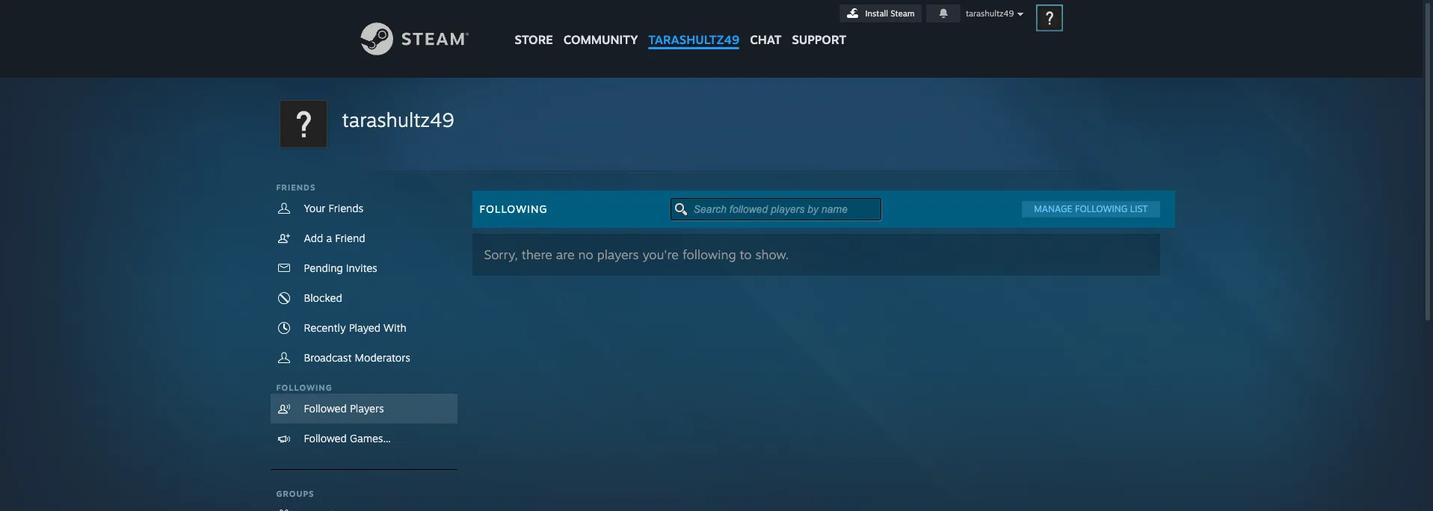 Task type: describe. For each thing, give the bounding box(es) containing it.
your
[[304, 202, 326, 215]]

0 vertical spatial friends
[[276, 182, 316, 193]]

add a friend link
[[270, 224, 457, 254]]

recently played with
[[304, 322, 407, 334]]

manage following list
[[1034, 203, 1148, 215]]

add a friend
[[304, 232, 365, 245]]

chat
[[750, 32, 782, 47]]

groups
[[276, 489, 315, 500]]

blocked
[[304, 292, 342, 304]]

install steam
[[866, 8, 915, 19]]

are
[[556, 247, 575, 262]]

played
[[349, 322, 381, 334]]

manage following list button
[[1022, 201, 1160, 218]]

a
[[326, 232, 332, 245]]

pending invites
[[304, 262, 377, 274]]

1 vertical spatial tarashultz49 link
[[342, 106, 454, 134]]

tarashultz49 for the bottommost tarashultz49 link
[[342, 108, 454, 132]]

install
[[866, 8, 888, 19]]

games...
[[350, 432, 391, 445]]

there
[[522, 247, 553, 262]]

recently
[[304, 322, 346, 334]]

players
[[597, 247, 639, 262]]

followed for followed players
[[304, 402, 347, 415]]

Search followed players by name text field
[[670, 198, 881, 221]]

with
[[384, 322, 407, 334]]

support
[[792, 32, 847, 47]]

blocked link
[[270, 283, 457, 313]]

add
[[304, 232, 323, 245]]

following inside button
[[1075, 203, 1128, 215]]

broadcast
[[304, 351, 352, 364]]

store
[[515, 32, 553, 47]]

chat link
[[745, 0, 787, 51]]

no
[[578, 247, 594, 262]]

recently played with link
[[270, 313, 457, 343]]

1 vertical spatial friends
[[329, 202, 364, 215]]

friend
[[335, 232, 365, 245]]

pending invites link
[[270, 254, 457, 283]]



Task type: locate. For each thing, give the bounding box(es) containing it.
steam
[[891, 8, 915, 19]]

followed players link
[[270, 394, 457, 424]]

1 vertical spatial tarashultz49
[[649, 32, 740, 47]]

following left to on the right
[[683, 247, 736, 262]]

sorry, there are no players you're following to show.
[[484, 247, 789, 262]]

followed games... link
[[270, 424, 457, 454]]

list
[[1131, 203, 1148, 215]]

0 vertical spatial followed
[[304, 402, 347, 415]]

tarashultz49
[[966, 8, 1014, 19], [649, 32, 740, 47], [342, 108, 454, 132]]

1 horizontal spatial following
[[1075, 203, 1128, 215]]

1 horizontal spatial following
[[480, 203, 548, 215]]

followed players
[[304, 402, 384, 415]]

to
[[740, 247, 752, 262]]

1 vertical spatial following
[[683, 247, 736, 262]]

friends up "your"
[[276, 182, 316, 193]]

0 horizontal spatial following
[[683, 247, 736, 262]]

1 vertical spatial followed
[[304, 432, 347, 445]]

followed down followed players
[[304, 432, 347, 445]]

1 horizontal spatial tarashultz49
[[649, 32, 740, 47]]

followed for followed games...
[[304, 432, 347, 445]]

support link
[[787, 0, 852, 51]]

1 followed from the top
[[304, 402, 347, 415]]

1 horizontal spatial friends
[[329, 202, 364, 215]]

0 vertical spatial tarashultz49
[[966, 8, 1014, 19]]

2 followed from the top
[[304, 432, 347, 445]]

0 horizontal spatial tarashultz49 link
[[342, 106, 454, 134]]

your friends
[[304, 202, 364, 215]]

following
[[480, 203, 548, 215], [276, 383, 333, 393]]

1 horizontal spatial tarashultz49 link
[[643, 0, 745, 54]]

1 vertical spatial following
[[276, 383, 333, 393]]

broadcast moderators link
[[270, 343, 457, 373]]

your friends link
[[270, 194, 457, 224]]

0 horizontal spatial tarashultz49
[[342, 108, 454, 132]]

0 vertical spatial tarashultz49 link
[[643, 0, 745, 54]]

install steam link
[[840, 4, 922, 22]]

2 horizontal spatial tarashultz49
[[966, 8, 1014, 19]]

pending
[[304, 262, 343, 274]]

store link
[[510, 0, 558, 54]]

moderators
[[355, 351, 410, 364]]

friends up friend
[[329, 202, 364, 215]]

followed
[[304, 402, 347, 415], [304, 432, 347, 445]]

tarashultz49 link
[[643, 0, 745, 54], [342, 106, 454, 134]]

sorry,
[[484, 247, 518, 262]]

community
[[564, 32, 638, 47]]

following down broadcast at left
[[276, 383, 333, 393]]

show.
[[756, 247, 789, 262]]

0 vertical spatial following
[[1075, 203, 1128, 215]]

community link
[[558, 0, 643, 54]]

invites
[[346, 262, 377, 274]]

following left list
[[1075, 203, 1128, 215]]

2 vertical spatial tarashultz49
[[342, 108, 454, 132]]

0 horizontal spatial friends
[[276, 182, 316, 193]]

you're
[[643, 247, 679, 262]]

following
[[1075, 203, 1128, 215], [683, 247, 736, 262]]

players
[[350, 402, 384, 415]]

0 vertical spatial following
[[480, 203, 548, 215]]

friends
[[276, 182, 316, 193], [329, 202, 364, 215]]

broadcast moderators
[[304, 351, 410, 364]]

manage
[[1034, 203, 1073, 215]]

followed up followed games... at the left bottom of page
[[304, 402, 347, 415]]

tarashultz49 for tarashultz49 link to the right
[[649, 32, 740, 47]]

following up 'sorry,'
[[480, 203, 548, 215]]

followed games...
[[304, 432, 391, 445]]

0 horizontal spatial following
[[276, 383, 333, 393]]



Task type: vqa. For each thing, say whether or not it's contained in the screenshot.
Copy button for 1611887853
no



